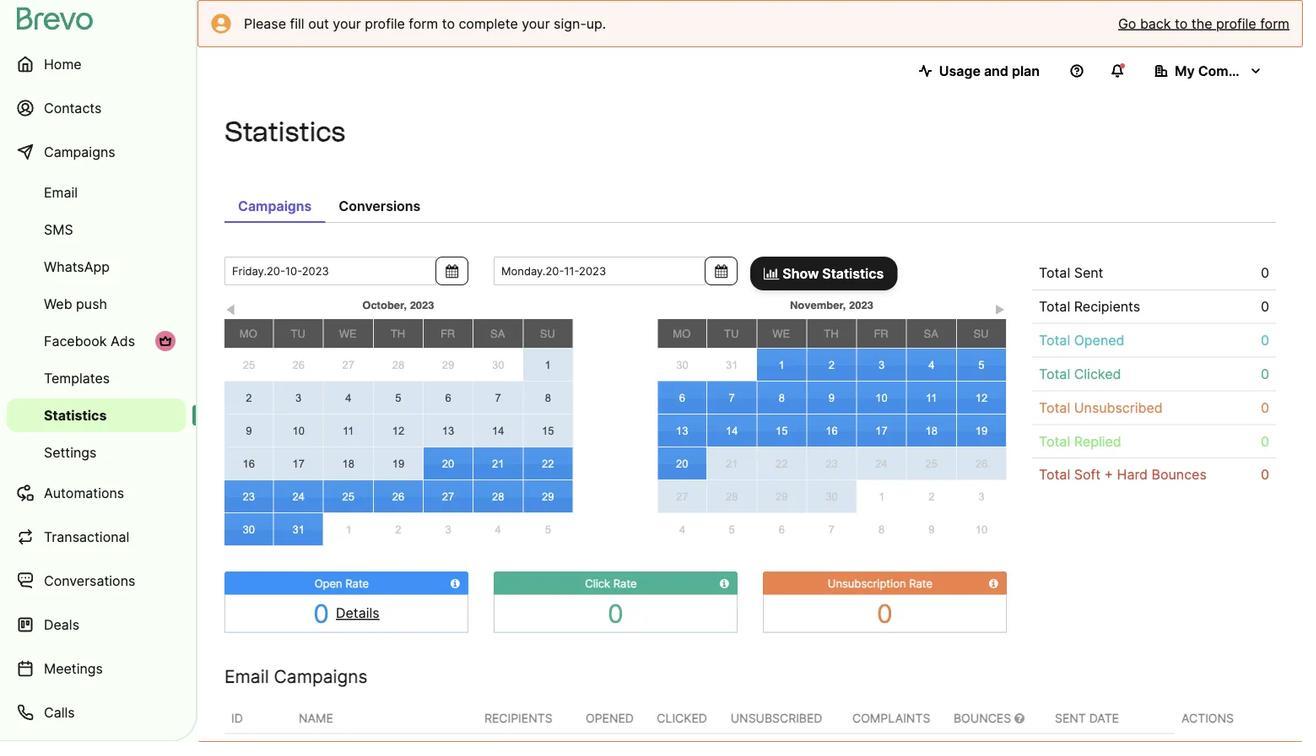 Task type: locate. For each thing, give the bounding box(es) containing it.
7
[[495, 391, 501, 404], [729, 391, 735, 404], [829, 523, 835, 536]]

25
[[243, 359, 255, 371], [926, 457, 938, 470], [342, 490, 355, 503]]

1 info circle image from the left
[[451, 578, 460, 589]]

0 vertical spatial 19
[[976, 424, 988, 437]]

0 horizontal spatial 27 link
[[324, 349, 374, 381]]

18
[[926, 424, 938, 437], [342, 457, 355, 470]]

to inside go back to the profile form link
[[1175, 15, 1188, 32]]

7 link
[[474, 381, 523, 414], [708, 381, 757, 414], [807, 513, 857, 545]]

1 horizontal spatial 21 link
[[708, 448, 757, 480]]

0 vertical spatial 9
[[829, 391, 835, 404]]

total down the total opened
[[1039, 366, 1071, 382]]

my
[[1175, 62, 1195, 79]]

1 14 from the left
[[492, 424, 504, 437]]

please fill out your profile form to complete your sign-up.
[[244, 15, 606, 32]]

0 horizontal spatial 21 link
[[474, 448, 523, 480]]

1 horizontal spatial su
[[974, 327, 989, 340]]

1 horizontal spatial 20
[[676, 457, 689, 470]]

total for total clicked
[[1039, 366, 1071, 382]]

6 link
[[424, 381, 473, 414], [658, 381, 707, 414], [757, 513, 807, 545]]

31 for the 31 link to the left
[[293, 523, 305, 536]]

13
[[442, 424, 455, 437], [676, 424, 689, 437]]

1 horizontal spatial 22 link
[[758, 448, 807, 480]]

0 horizontal spatial form
[[409, 15, 438, 32]]

your left sign-
[[522, 15, 550, 32]]

1 horizontal spatial 19
[[976, 424, 988, 437]]

1 vertical spatial 23
[[243, 490, 255, 503]]

3 total from the top
[[1039, 332, 1071, 348]]

21 link
[[474, 448, 523, 480], [708, 448, 757, 480]]

1 vertical spatial 24
[[293, 490, 305, 503]]

29 link
[[423, 349, 473, 381], [524, 480, 573, 513], [758, 480, 807, 513]]

total left sent
[[1039, 265, 1071, 281]]

actions
[[1182, 711, 1235, 726]]

1 horizontal spatial 14 link
[[708, 415, 757, 447]]

2 13 link from the left
[[658, 415, 707, 447]]

conversations
[[44, 573, 135, 589]]

out
[[308, 15, 329, 32]]

2 21 link from the left
[[708, 448, 757, 480]]

23
[[826, 457, 838, 470], [243, 490, 255, 503]]

2 horizontal spatial 29 link
[[758, 480, 807, 513]]

mo
[[240, 327, 257, 340], [673, 327, 691, 340]]

2 your from the left
[[522, 15, 550, 32]]

1 vertical spatial 17
[[293, 457, 305, 470]]

contacts
[[44, 100, 102, 116]]

info circle image
[[451, 578, 460, 589], [720, 578, 730, 589], [990, 578, 999, 589]]

0 horizontal spatial 11 link
[[324, 415, 373, 447]]

4
[[929, 358, 935, 371], [345, 391, 352, 404], [680, 523, 686, 536], [495, 523, 501, 536]]

2
[[829, 358, 835, 371], [246, 391, 252, 404], [929, 490, 935, 503], [395, 523, 402, 536]]

0 vertical spatial email
[[44, 184, 78, 201]]

unsubscribed
[[1075, 399, 1163, 416], [731, 711, 823, 726]]

0 horizontal spatial 12
[[392, 424, 405, 437]]

0 horizontal spatial 10
[[293, 424, 305, 437]]

3
[[879, 358, 885, 371], [296, 391, 302, 404], [979, 490, 985, 503], [445, 523, 451, 536]]

1 14 link from the left
[[474, 415, 523, 447]]

1 tu from the left
[[291, 327, 306, 340]]

31 for the 31 link to the top
[[726, 359, 738, 371]]

total down total clicked
[[1039, 399, 1071, 416]]

2 su from the left
[[974, 327, 989, 340]]

6
[[445, 391, 451, 404], [680, 391, 686, 404], [779, 523, 785, 536]]

fr down november, 2023 ▶
[[874, 327, 889, 340]]

deals
[[44, 616, 79, 633]]

th down november, 2023 link
[[824, 327, 839, 340]]

company
[[1199, 62, 1261, 79]]

2 form from the left
[[1261, 15, 1290, 32]]

To text field
[[494, 257, 706, 285]]

0 vertical spatial 18 link
[[907, 415, 957, 447]]

0 vertical spatial 24
[[876, 457, 888, 470]]

3 rate from the left
[[910, 577, 933, 590]]

2 horizontal spatial 6
[[779, 523, 785, 536]]

statistics inside button
[[823, 265, 884, 282]]

2 22 from the left
[[776, 457, 788, 470]]

2 fr from the left
[[874, 327, 889, 340]]

form left complete
[[409, 15, 438, 32]]

to
[[442, 15, 455, 32], [1175, 15, 1188, 32]]

From text field
[[225, 257, 437, 285]]

1 vertical spatial 23 link
[[225, 480, 273, 513]]

6 total from the top
[[1039, 433, 1071, 449]]

0 vertical spatial 10
[[876, 391, 888, 404]]

20 for first 20 link
[[442, 457, 455, 470]]

1 22 from the left
[[542, 457, 554, 470]]

2 tu from the left
[[725, 327, 739, 340]]

whatsapp
[[44, 258, 110, 275]]

1 vertical spatial 16
[[243, 457, 255, 470]]

2 mo from the left
[[673, 327, 691, 340]]

rate right click
[[614, 577, 637, 590]]

1 th from the left
[[391, 327, 405, 340]]

0 vertical spatial campaigns link
[[7, 132, 186, 172]]

1 horizontal spatial form
[[1261, 15, 1290, 32]]

rate
[[346, 577, 369, 590], [614, 577, 637, 590], [910, 577, 933, 590]]

2 to from the left
[[1175, 15, 1188, 32]]

0 vertical spatial 16 link
[[808, 415, 857, 447]]

0 vertical spatial 26
[[293, 359, 305, 371]]

th down 'october, 2023' link
[[391, 327, 405, 340]]

2 sa from the left
[[924, 327, 939, 340]]

30 link
[[473, 349, 523, 381], [658, 349, 707, 381], [808, 480, 857, 513], [225, 513, 273, 545]]

0 horizontal spatial mo
[[240, 327, 257, 340]]

10
[[876, 391, 888, 404], [293, 424, 305, 437], [976, 523, 988, 536]]

1 20 link from the left
[[424, 448, 473, 480]]

12
[[976, 391, 988, 404], [392, 424, 405, 437]]

1 vertical spatial 24 link
[[274, 480, 323, 513]]

total left soft
[[1039, 467, 1071, 483]]

1 horizontal spatial 31 link
[[707, 349, 757, 381]]

2 info circle image from the left
[[720, 578, 730, 589]]

home
[[44, 56, 82, 72]]

11 link
[[907, 382, 957, 414], [324, 415, 373, 447]]

5 total from the top
[[1039, 399, 1071, 416]]

click rate
[[585, 577, 637, 590]]

22 for first 22 link from the right
[[776, 457, 788, 470]]

fr for november, 2023
[[874, 327, 889, 340]]

contacts link
[[7, 88, 186, 128]]

0 vertical spatial 25
[[243, 359, 255, 371]]

0 horizontal spatial 13 link
[[424, 415, 473, 447]]

up.
[[587, 15, 606, 32]]

2023 inside november, 2023 ▶
[[850, 299, 874, 311]]

2 link
[[808, 349, 857, 381], [225, 381, 273, 414], [907, 481, 957, 513], [374, 514, 423, 546]]

rate right unsubscription
[[910, 577, 933, 590]]

0 horizontal spatial 7 link
[[474, 381, 523, 414]]

24
[[876, 457, 888, 470], [293, 490, 305, 503]]

total for total opened
[[1039, 332, 1071, 348]]

26 link
[[274, 349, 324, 381], [957, 448, 1007, 480], [374, 480, 423, 513]]

we
[[339, 327, 357, 340], [773, 327, 791, 340]]

2023 right october,
[[410, 299, 434, 311]]

total left the replied at the right
[[1039, 433, 1071, 449]]

1 horizontal spatial mo
[[673, 327, 691, 340]]

fr down 'october, 2023' link
[[441, 327, 455, 340]]

20
[[442, 457, 455, 470], [676, 457, 689, 470]]

12 link
[[957, 382, 1007, 414], [374, 415, 423, 447]]

profile
[[365, 15, 405, 32], [1217, 15, 1257, 32]]

total down total sent
[[1039, 298, 1071, 315]]

22
[[542, 457, 554, 470], [776, 457, 788, 470]]

form for the
[[1261, 15, 1290, 32]]

0 horizontal spatial to
[[442, 15, 455, 32]]

1 form from the left
[[409, 15, 438, 32]]

0 horizontal spatial profile
[[365, 15, 405, 32]]

0 for total sent
[[1262, 265, 1270, 281]]

0 horizontal spatial 15 link
[[524, 415, 573, 447]]

+
[[1105, 467, 1114, 483]]

4 link
[[907, 349, 957, 381], [324, 381, 373, 414], [658, 513, 707, 545], [473, 514, 523, 546]]

fr
[[441, 327, 455, 340], [874, 327, 889, 340]]

0 vertical spatial 23 link
[[808, 448, 857, 480]]

0 horizontal spatial email
[[44, 184, 78, 201]]

open rate
[[315, 577, 369, 590]]

calendar image
[[715, 264, 728, 278]]

1 vertical spatial statistics
[[823, 265, 884, 282]]

plan
[[1012, 62, 1040, 79]]

0 horizontal spatial 18
[[342, 457, 355, 470]]

fr for october, 2023
[[441, 327, 455, 340]]

0 horizontal spatial opened
[[586, 711, 634, 726]]

7 total from the top
[[1039, 467, 1071, 483]]

1 vertical spatial 18
[[342, 457, 355, 470]]

1 su from the left
[[540, 327, 556, 340]]

2 2023 from the left
[[850, 299, 874, 311]]

we down 'october, 2023' link
[[339, 327, 357, 340]]

1 rate from the left
[[346, 577, 369, 590]]

0 for total replied
[[1262, 433, 1270, 449]]

tu
[[291, 327, 306, 340], [725, 327, 739, 340]]

0 horizontal spatial 25
[[243, 359, 255, 371]]

2 total from the top
[[1039, 298, 1071, 315]]

we for november, 2023
[[773, 327, 791, 340]]

2 14 link from the left
[[708, 415, 757, 447]]

8 link
[[524, 382, 573, 414], [758, 382, 807, 414], [857, 513, 907, 545]]

2 horizontal spatial 9
[[929, 523, 935, 536]]

2023 inside 'october, 2023' link
[[410, 299, 434, 311]]

tu down calendar icon
[[725, 327, 739, 340]]

1 link
[[523, 349, 573, 381], [757, 349, 807, 381], [858, 481, 907, 513], [324, 514, 374, 546]]

th for 28
[[391, 327, 405, 340]]

0 horizontal spatial fr
[[441, 327, 455, 340]]

your right out in the left of the page
[[333, 15, 361, 32]]

2 we from the left
[[773, 327, 791, 340]]

2 horizontal spatial info circle image
[[990, 578, 999, 589]]

info circle image for click rate
[[720, 578, 730, 589]]

1 profile from the left
[[365, 15, 405, 32]]

info circle image for open rate
[[451, 578, 460, 589]]

profile right out in the left of the page
[[365, 15, 405, 32]]

push
[[76, 296, 107, 312]]

0 horizontal spatial 22
[[542, 457, 554, 470]]

31
[[726, 359, 738, 371], [293, 523, 305, 536]]

0 horizontal spatial tu
[[291, 327, 306, 340]]

profile right the
[[1217, 15, 1257, 32]]

26
[[293, 359, 305, 371], [976, 457, 988, 470], [392, 490, 405, 503]]

total for total soft + hard bounces
[[1039, 467, 1071, 483]]

tu for 31
[[725, 327, 739, 340]]

7 for middle 7 "link"
[[729, 391, 735, 404]]

16
[[826, 424, 838, 437], [243, 457, 255, 470]]

0 horizontal spatial campaigns link
[[7, 132, 186, 172]]

2 horizontal spatial statistics
[[823, 265, 884, 282]]

6 for the leftmost 6 link
[[445, 391, 451, 404]]

0 horizontal spatial rate
[[346, 577, 369, 590]]

16 link
[[808, 415, 857, 447], [225, 448, 273, 480]]

1 horizontal spatial 25
[[342, 490, 355, 503]]

1 we from the left
[[339, 327, 357, 340]]

tu down from text field
[[291, 327, 306, 340]]

0 horizontal spatial 13
[[442, 424, 455, 437]]

2 rate from the left
[[614, 577, 637, 590]]

1 horizontal spatial 9 link
[[808, 382, 857, 414]]

2023 for november,
[[850, 299, 874, 311]]

14 link
[[474, 415, 523, 447], [708, 415, 757, 447]]

total for total sent
[[1039, 265, 1071, 281]]

8 for 8 link to the middle
[[779, 391, 785, 404]]

1 2023 from the left
[[410, 299, 434, 311]]

4 total from the top
[[1039, 366, 1071, 382]]

1 vertical spatial 10 link
[[274, 415, 323, 447]]

0 horizontal spatial 14 link
[[474, 415, 523, 447]]

sa for 30
[[491, 327, 505, 340]]

to left complete
[[442, 15, 455, 32]]

1 mo from the left
[[240, 327, 257, 340]]

email up id
[[225, 665, 269, 687]]

2 horizontal spatial rate
[[910, 577, 933, 590]]

0 horizontal spatial we
[[339, 327, 357, 340]]

17 link
[[858, 415, 907, 447], [274, 448, 323, 480]]

1 vertical spatial 18 link
[[324, 448, 373, 480]]

6 for the rightmost 6 link
[[779, 523, 785, 536]]

2 th from the left
[[824, 327, 839, 340]]

21
[[492, 457, 504, 470], [726, 457, 738, 470]]

1 horizontal spatial 26 link
[[374, 480, 423, 513]]

the
[[1192, 15, 1213, 32]]

0 horizontal spatial 8
[[545, 391, 551, 404]]

email
[[44, 184, 78, 201], [225, 665, 269, 687]]

1 vertical spatial email
[[225, 665, 269, 687]]

to left the
[[1175, 15, 1188, 32]]

total up total clicked
[[1039, 332, 1071, 348]]

2023 down show statistics
[[850, 299, 874, 311]]

0 horizontal spatial statistics
[[44, 407, 107, 423]]

1 vertical spatial campaigns
[[238, 198, 312, 214]]

settings
[[44, 444, 97, 461]]

0 vertical spatial recipients
[[1075, 298, 1141, 315]]

usage and plan
[[940, 62, 1040, 79]]

0 horizontal spatial su
[[540, 327, 556, 340]]

total for total recipients
[[1039, 298, 1071, 315]]

1 horizontal spatial 21
[[726, 457, 738, 470]]

1 vertical spatial 26 link
[[957, 448, 1007, 480]]

1 horizontal spatial we
[[773, 327, 791, 340]]

conversions link
[[325, 189, 434, 223]]

automations link
[[7, 473, 186, 513]]

15 link
[[524, 415, 573, 447], [758, 415, 807, 447]]

17
[[876, 424, 888, 437], [293, 457, 305, 470]]

1 20 from the left
[[442, 457, 455, 470]]

we down the november,
[[773, 327, 791, 340]]

2 20 from the left
[[676, 457, 689, 470]]

rate right open
[[346, 577, 369, 590]]

2 21 from the left
[[726, 457, 738, 470]]

0 for total opened
[[1262, 332, 1270, 348]]

1 vertical spatial 25
[[926, 457, 938, 470]]

1 fr from the left
[[441, 327, 455, 340]]

form up company
[[1261, 15, 1290, 32]]

1 sa from the left
[[491, 327, 505, 340]]

0 horizontal spatial 23 link
[[225, 480, 273, 513]]

0 vertical spatial 23
[[826, 457, 838, 470]]

2 profile from the left
[[1217, 15, 1257, 32]]

25 link
[[225, 349, 274, 381], [907, 448, 957, 480], [324, 480, 373, 513]]

email up sms
[[44, 184, 78, 201]]

3 info circle image from the left
[[990, 578, 999, 589]]

1 total from the top
[[1039, 265, 1071, 281]]

2 horizontal spatial 10
[[976, 523, 988, 536]]

2 15 from the left
[[776, 424, 788, 437]]

usage
[[940, 62, 981, 79]]

details
[[336, 605, 380, 622]]

28 link
[[374, 349, 423, 381], [474, 480, 523, 513], [708, 480, 757, 513]]

1 horizontal spatial 11
[[926, 391, 938, 404]]

5 link
[[957, 349, 1007, 381], [374, 381, 423, 414], [707, 513, 757, 545], [523, 514, 573, 546]]



Task type: describe. For each thing, give the bounding box(es) containing it.
hard
[[1118, 467, 1148, 483]]

2 horizontal spatial 29
[[776, 490, 788, 503]]

0 vertical spatial 17
[[876, 424, 888, 437]]

1 22 link from the left
[[524, 448, 573, 480]]

1 21 from the left
[[492, 457, 504, 470]]

1 horizontal spatial 6 link
[[658, 381, 707, 414]]

0 horizontal spatial 28 link
[[374, 349, 423, 381]]

1 13 link from the left
[[424, 415, 473, 447]]

19 for right 19 link
[[976, 424, 988, 437]]

2 20 link from the left
[[658, 448, 707, 480]]

0 horizontal spatial 26
[[293, 359, 305, 371]]

1 15 link from the left
[[524, 415, 573, 447]]

go
[[1119, 15, 1137, 32]]

12 for the topmost 12 link
[[976, 391, 988, 404]]

profile for the
[[1217, 15, 1257, 32]]

2 horizontal spatial 10 link
[[957, 513, 1007, 545]]

19 for 19 link to the bottom
[[392, 457, 405, 470]]

0 horizontal spatial 29
[[442, 359, 455, 371]]

facebook ads
[[44, 333, 135, 349]]

click
[[585, 577, 611, 590]]

su for 5
[[974, 327, 989, 340]]

0 horizontal spatial 17
[[293, 457, 305, 470]]

1 vertical spatial 11 link
[[324, 415, 373, 447]]

rate for unsubscription rate
[[910, 577, 933, 590]]

1 horizontal spatial 8 link
[[758, 382, 807, 414]]

1 horizontal spatial 10 link
[[858, 382, 907, 414]]

◀
[[225, 304, 236, 316]]

conversions
[[339, 198, 421, 214]]

0 vertical spatial 16
[[826, 424, 838, 437]]

total recipients
[[1039, 298, 1141, 315]]

1 horizontal spatial 29
[[542, 490, 554, 503]]

▶ link
[[994, 300, 1007, 316]]

deals link
[[7, 605, 186, 645]]

my company button
[[1142, 54, 1277, 88]]

show statistics
[[780, 265, 884, 282]]

0 horizontal spatial 18 link
[[324, 448, 373, 480]]

calls link
[[7, 692, 186, 733]]

th for 2
[[824, 327, 839, 340]]

facebook ads link
[[7, 324, 186, 358]]

complaints
[[853, 711, 931, 726]]

info circle image for unsubscription rate
[[990, 578, 999, 589]]

statistics link
[[7, 399, 186, 432]]

1 horizontal spatial unsubscribed
[[1075, 399, 1163, 416]]

complete
[[459, 15, 518, 32]]

0 vertical spatial 31 link
[[707, 349, 757, 381]]

2 vertical spatial 26
[[392, 490, 405, 503]]

sa for 4
[[924, 327, 939, 340]]

1 vertical spatial recipients
[[485, 711, 553, 726]]

email for email campaigns
[[225, 665, 269, 687]]

email for email
[[44, 184, 78, 201]]

6 for the middle 6 link
[[680, 391, 686, 404]]

name
[[299, 711, 333, 726]]

2 vertical spatial statistics
[[44, 407, 107, 423]]

2 14 from the left
[[726, 424, 738, 437]]

1 vertical spatial bounces
[[954, 711, 1015, 726]]

0 vertical spatial 18
[[926, 424, 938, 437]]

22 for 1st 22 link from left
[[542, 457, 554, 470]]

transactional
[[44, 529, 130, 545]]

1 horizontal spatial 19 link
[[957, 415, 1007, 447]]

fill
[[290, 15, 305, 32]]

october, 2023 link
[[274, 295, 523, 315]]

7 for right 7 "link"
[[829, 523, 835, 536]]

0 horizontal spatial 17 link
[[274, 448, 323, 480]]

0 horizontal spatial unsubscribed
[[731, 711, 823, 726]]

7 for left 7 "link"
[[495, 391, 501, 404]]

automations
[[44, 485, 124, 501]]

sent
[[1075, 265, 1104, 281]]

unsubscription rate
[[828, 577, 933, 590]]

0 horizontal spatial 27
[[342, 359, 355, 371]]

2 vertical spatial 10
[[976, 523, 988, 536]]

0 vertical spatial opened
[[1075, 332, 1125, 348]]

0 for total clicked
[[1262, 366, 1270, 382]]

total sent
[[1039, 265, 1104, 281]]

2 horizontal spatial 26 link
[[957, 448, 1007, 480]]

rate for open rate
[[346, 577, 369, 590]]

email campaigns
[[225, 665, 368, 687]]

1 horizontal spatial 23
[[826, 457, 838, 470]]

1 vertical spatial 9 link
[[225, 415, 273, 447]]

0 horizontal spatial 16 link
[[225, 448, 273, 480]]

mo for 30
[[673, 327, 691, 340]]

total soft + hard bounces
[[1039, 467, 1207, 483]]

sms
[[44, 221, 73, 238]]

soft
[[1075, 467, 1101, 483]]

2 22 link from the left
[[758, 448, 807, 480]]

2 horizontal spatial 26
[[976, 457, 988, 470]]

1 horizontal spatial 24
[[876, 457, 888, 470]]

0 vertical spatial 17 link
[[858, 415, 907, 447]]

conversations link
[[7, 561, 186, 601]]

2023 for october,
[[410, 299, 434, 311]]

1 horizontal spatial 28
[[492, 490, 504, 503]]

2 horizontal spatial 8 link
[[857, 513, 907, 545]]

11 for rightmost 11 link
[[926, 391, 938, 404]]

total for total unsubscribed
[[1039, 399, 1071, 416]]

0 horizontal spatial 31 link
[[274, 513, 323, 545]]

sent
[[1056, 711, 1087, 726]]

12 for the bottom 12 link
[[392, 424, 405, 437]]

october, 2023
[[362, 299, 434, 311]]

meetings
[[44, 660, 103, 677]]

meetings link
[[7, 649, 186, 689]]

sent date
[[1056, 711, 1120, 726]]

2 vertical spatial 26 link
[[374, 480, 423, 513]]

transactional link
[[7, 517, 186, 557]]

su for 1
[[540, 327, 556, 340]]

◀ link
[[225, 300, 237, 316]]

total replied
[[1039, 433, 1122, 449]]

1 21 link from the left
[[474, 448, 523, 480]]

0 horizontal spatial 6 link
[[424, 381, 473, 414]]

calls
[[44, 704, 75, 721]]

0 for total soft + hard bounces
[[1262, 467, 1270, 483]]

0 for total unsubscribed
[[1262, 399, 1270, 416]]

tu for 26
[[291, 327, 306, 340]]

1 horizontal spatial 29 link
[[524, 480, 573, 513]]

date
[[1090, 711, 1120, 726]]

total clicked
[[1039, 366, 1122, 382]]

show
[[783, 265, 819, 282]]

back
[[1141, 15, 1172, 32]]

calendar image
[[446, 264, 459, 278]]

november, 2023 link
[[707, 295, 957, 315]]

go back to the profile form
[[1119, 15, 1290, 32]]

0 vertical spatial campaigns
[[44, 144, 115, 160]]

1 to from the left
[[442, 15, 455, 32]]

1 15 from the left
[[542, 424, 554, 437]]

1 horizontal spatial 18 link
[[907, 415, 957, 447]]

replied
[[1075, 433, 1122, 449]]

2 horizontal spatial 27 link
[[658, 480, 707, 513]]

email link
[[7, 176, 186, 209]]

1 horizontal spatial campaigns link
[[225, 189, 325, 223]]

0 vertical spatial bounces
[[1152, 467, 1207, 483]]

2 horizontal spatial 27
[[676, 490, 689, 503]]

1 horizontal spatial 25 link
[[324, 480, 373, 513]]

2 13 from the left
[[676, 424, 689, 437]]

0 horizontal spatial 29 link
[[423, 349, 473, 381]]

2 horizontal spatial 28
[[726, 490, 738, 503]]

open
[[315, 577, 343, 590]]

1 horizontal spatial 7 link
[[708, 381, 757, 414]]

11 for the bottom 11 link
[[343, 424, 354, 437]]

0 details
[[314, 598, 380, 629]]

web push link
[[7, 287, 186, 321]]

1 horizontal spatial 28 link
[[474, 480, 523, 513]]

november, 2023 ▶
[[790, 299, 1005, 316]]

1 13 from the left
[[442, 424, 455, 437]]

ads
[[111, 333, 135, 349]]

1 horizontal spatial 11 link
[[907, 382, 957, 414]]

profile for your
[[365, 15, 405, 32]]

2 vertical spatial 25
[[342, 490, 355, 503]]

1 horizontal spatial statistics
[[225, 115, 346, 148]]

total unsubscribed
[[1039, 399, 1163, 416]]

1 vertical spatial opened
[[586, 711, 634, 726]]

0 horizontal spatial 24 link
[[274, 480, 323, 513]]

rate for click rate
[[614, 577, 637, 590]]

go back to the profile form link
[[1119, 14, 1290, 34]]

1 horizontal spatial 24 link
[[858, 448, 907, 480]]

templates
[[44, 370, 110, 386]]

1 horizontal spatial 27
[[442, 490, 455, 503]]

2 vertical spatial campaigns
[[274, 665, 368, 687]]

show statistics button
[[751, 257, 898, 290]]

november,
[[790, 299, 846, 311]]

0 horizontal spatial 24
[[293, 490, 305, 503]]

left___rvooi image
[[159, 334, 172, 348]]

bar chart image
[[764, 267, 780, 280]]

sms link
[[7, 213, 186, 247]]

8 for 8 link to the right
[[879, 523, 885, 536]]

1 vertical spatial 25 link
[[907, 448, 957, 480]]

0 horizontal spatial 28
[[392, 359, 405, 371]]

id
[[231, 711, 243, 726]]

▶
[[996, 304, 1005, 316]]

sign-
[[554, 15, 587, 32]]

whatsapp link
[[7, 250, 186, 284]]

templates link
[[7, 361, 186, 395]]

1 horizontal spatial 10
[[876, 391, 888, 404]]

october,
[[362, 299, 407, 311]]

2 horizontal spatial 7 link
[[807, 513, 857, 545]]

1 vertical spatial 9
[[246, 424, 252, 437]]

unsubscription
[[828, 577, 906, 590]]

mo for 25
[[240, 327, 257, 340]]

total opened
[[1039, 332, 1125, 348]]

0 horizontal spatial clicked
[[657, 711, 708, 726]]

0 for total recipients
[[1262, 298, 1270, 315]]

and
[[984, 62, 1009, 79]]

facebook
[[44, 333, 107, 349]]

0 vertical spatial 12 link
[[957, 382, 1007, 414]]

0 vertical spatial 26 link
[[274, 349, 324, 381]]

we for october, 2023
[[339, 327, 357, 340]]

1 vertical spatial 12 link
[[374, 415, 423, 447]]

web
[[44, 296, 72, 312]]

settings link
[[7, 436, 186, 469]]

2 horizontal spatial 9 link
[[907, 513, 957, 545]]

total for total replied
[[1039, 433, 1071, 449]]

0 vertical spatial clicked
[[1075, 366, 1122, 382]]

2 horizontal spatial 6 link
[[757, 513, 807, 545]]

0 horizontal spatial 16
[[243, 457, 255, 470]]

2 vertical spatial 9
[[929, 523, 935, 536]]

usage and plan button
[[906, 54, 1054, 88]]

0 horizontal spatial 23
[[243, 490, 255, 503]]

please
[[244, 15, 286, 32]]

1 vertical spatial 10
[[293, 424, 305, 437]]

1 horizontal spatial 27 link
[[424, 480, 473, 513]]

web push
[[44, 296, 107, 312]]

2 horizontal spatial 28 link
[[708, 480, 757, 513]]

0 horizontal spatial 25 link
[[225, 349, 274, 381]]

0 horizontal spatial 8 link
[[524, 382, 573, 414]]

home link
[[7, 44, 186, 84]]

1 your from the left
[[333, 15, 361, 32]]

20 for second 20 link from the left
[[676, 457, 689, 470]]

form for your
[[409, 15, 438, 32]]

8 for the left 8 link
[[545, 391, 551, 404]]

my company
[[1175, 62, 1261, 79]]

2 15 link from the left
[[758, 415, 807, 447]]

1 vertical spatial 19 link
[[374, 448, 423, 480]]



Task type: vqa. For each thing, say whether or not it's contained in the screenshot.
7 to the middle
yes



